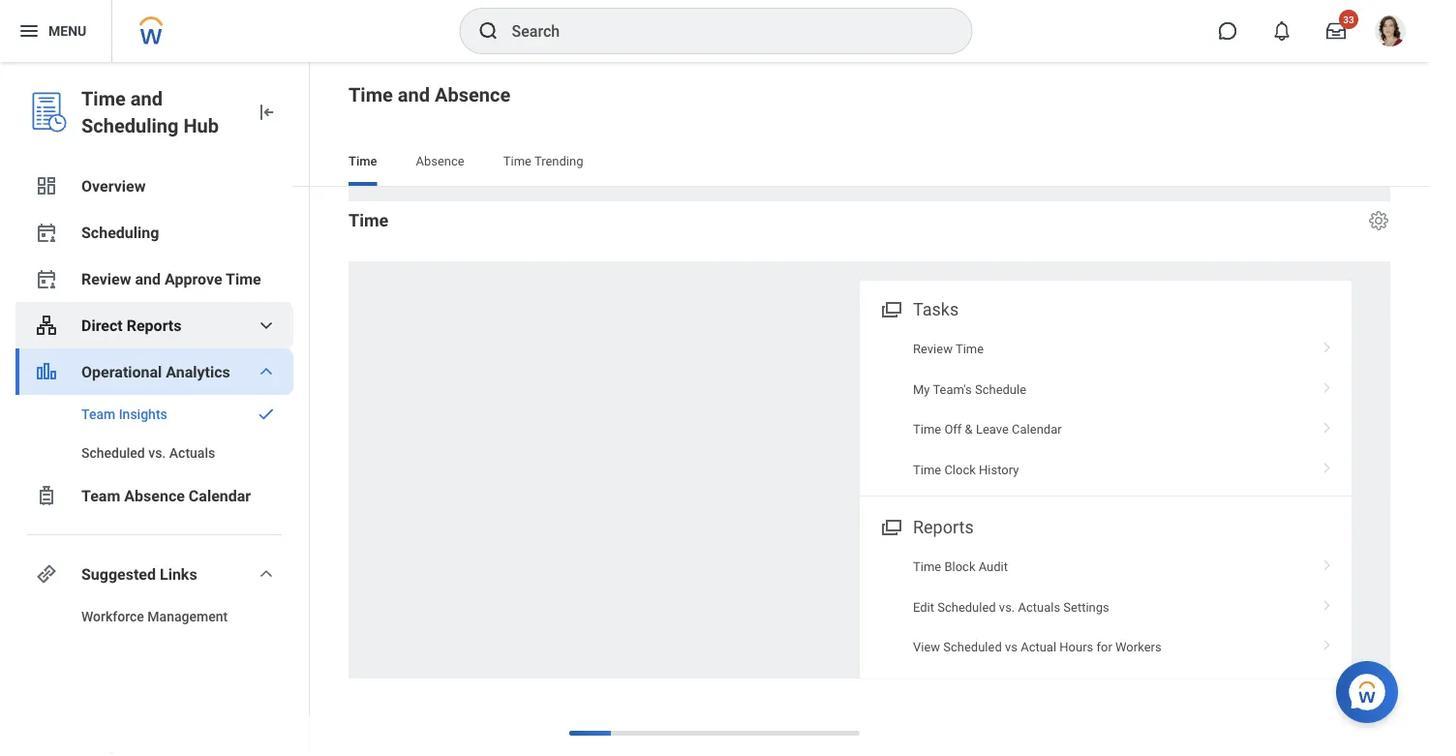 Task type: vqa. For each thing, say whether or not it's contained in the screenshot.
first calendar user solid icon from the bottom of the Navigation Pane region
yes



Task type: describe. For each thing, give the bounding box(es) containing it.
chart image
[[35, 360, 58, 383]]

workforce management
[[81, 609, 228, 625]]

hours
[[1060, 640, 1093, 654]]

link image
[[35, 563, 58, 586]]

list for tasks
[[860, 329, 1352, 490]]

chevron right image for vs.
[[1315, 593, 1340, 612]]

justify image
[[17, 19, 41, 43]]

scheduled for edit
[[938, 600, 996, 614]]

direct reports
[[81, 316, 182, 335]]

1 vertical spatial actuals
[[1018, 600, 1060, 614]]

absence inside tab list
[[416, 153, 465, 168]]

tab list containing time
[[329, 139, 1410, 186]]

settings
[[1064, 600, 1109, 614]]

management
[[148, 609, 228, 625]]

time block audit
[[913, 560, 1008, 574]]

review time
[[913, 342, 984, 356]]

calendar inside 'navigation pane' region
[[189, 487, 251, 505]]

overview link
[[15, 163, 293, 209]]

dashboard image
[[35, 174, 58, 198]]

and for absence
[[398, 83, 430, 106]]

team for team insights
[[81, 406, 115, 422]]

actual
[[1021, 640, 1057, 654]]

chevron right image inside the review time link
[[1315, 335, 1340, 355]]

for
[[1097, 640, 1112, 654]]

scheduled for view
[[943, 640, 1002, 654]]

vs
[[1005, 640, 1018, 654]]

scheduled vs. actuals link
[[15, 434, 293, 473]]

configure this page image
[[1367, 209, 1390, 232]]

clock
[[944, 462, 976, 477]]

and for approve
[[135, 270, 161, 288]]

calendar user solid image
[[35, 221, 58, 244]]

workers
[[1116, 640, 1162, 654]]

time and absence
[[349, 83, 511, 106]]

Search Workday  search field
[[512, 10, 932, 52]]

view team image
[[35, 314, 58, 337]]

audit
[[979, 560, 1008, 574]]

hub
[[183, 114, 219, 137]]

33 button
[[1315, 10, 1359, 52]]

reports inside dropdown button
[[127, 316, 182, 335]]

team insights link
[[15, 395, 293, 434]]

review and approve time
[[81, 270, 261, 288]]

time inside 'link'
[[913, 560, 941, 574]]

chevron down small image for analytics
[[255, 360, 278, 383]]

edit scheduled vs. actuals settings
[[913, 600, 1109, 614]]

operational analytics button
[[15, 349, 293, 395]]

menu group image
[[877, 513, 903, 539]]

menu
[[48, 23, 86, 39]]

calendar user solid image
[[35, 267, 58, 290]]

actuals inside "operational analytics" element
[[169, 445, 215, 461]]

chevron right image for schedule
[[1315, 375, 1340, 395]]

my team's schedule link
[[860, 369, 1352, 410]]

chevron right image for tasks
[[1315, 415, 1340, 435]]

team absence calendar link
[[15, 473, 293, 519]]

inbox large image
[[1327, 21, 1346, 41]]

view scheduled vs actual hours for workers link
[[860, 627, 1352, 667]]

menu group image
[[877, 295, 903, 321]]

scheduling link
[[15, 209, 293, 256]]

time clock history link
[[860, 450, 1352, 490]]

time and scheduling hub element
[[81, 85, 239, 139]]

suggested
[[81, 565, 156, 583]]

&
[[965, 422, 973, 437]]

team absence calendar
[[81, 487, 251, 505]]

33
[[1343, 14, 1354, 25]]

approve
[[165, 270, 222, 288]]

off
[[944, 422, 962, 437]]

time off & leave calendar link
[[860, 410, 1352, 450]]

schedule
[[975, 382, 1026, 397]]

chevron right image inside time block audit 'link'
[[1315, 553, 1340, 572]]

check image
[[255, 405, 278, 424]]

insights
[[119, 406, 167, 422]]

analytics
[[166, 363, 230, 381]]

workforce management link
[[15, 597, 293, 636]]



Task type: locate. For each thing, give the bounding box(es) containing it.
scheduling
[[81, 114, 179, 137], [81, 223, 159, 242]]

review inside 'navigation pane' region
[[81, 270, 131, 288]]

1 horizontal spatial reports
[[913, 517, 974, 538]]

1 chevron right image from the top
[[1315, 415, 1340, 435]]

time and scheduling hub
[[81, 87, 219, 137]]

and
[[398, 83, 430, 106], [131, 87, 163, 110], [135, 270, 161, 288]]

0 vertical spatial calendar
[[1012, 422, 1062, 437]]

tasks
[[913, 300, 959, 320]]

leave
[[976, 422, 1009, 437]]

chevron down small image inside suggested links dropdown button
[[255, 563, 278, 586]]

4 chevron right image from the top
[[1315, 593, 1340, 612]]

history
[[979, 462, 1019, 477]]

and inside the time and scheduling hub
[[131, 87, 163, 110]]

absence down time and absence
[[416, 153, 465, 168]]

actuals up actual
[[1018, 600, 1060, 614]]

review and approve time link
[[15, 256, 293, 302]]

1 vertical spatial calendar
[[189, 487, 251, 505]]

review for review time
[[913, 342, 953, 356]]

2 chevron right image from the top
[[1315, 375, 1340, 395]]

2 vertical spatial scheduled
[[943, 640, 1002, 654]]

menu banner
[[0, 0, 1429, 62]]

review up direct
[[81, 270, 131, 288]]

0 horizontal spatial vs.
[[148, 445, 166, 461]]

team left insights
[[81, 406, 115, 422]]

2 scheduling from the top
[[81, 223, 159, 242]]

scheduling up overview
[[81, 114, 179, 137]]

1 vertical spatial scheduling
[[81, 223, 159, 242]]

1 vertical spatial list
[[860, 547, 1352, 667]]

time trending
[[503, 153, 583, 168]]

vs.
[[148, 445, 166, 461], [999, 600, 1015, 614]]

list containing time block audit
[[860, 547, 1352, 667]]

1 scheduling from the top
[[81, 114, 179, 137]]

team inside team insights 'link'
[[81, 406, 115, 422]]

operational analytics
[[81, 363, 230, 381]]

0 vertical spatial chevron down small image
[[255, 314, 278, 337]]

1 list from the top
[[860, 329, 1352, 490]]

list
[[860, 329, 1352, 490], [860, 547, 1352, 667]]

profile logan mcneil image
[[1375, 15, 1406, 50]]

vs. inside "operational analytics" element
[[148, 445, 166, 461]]

vs. down team insights 'link'
[[148, 445, 166, 461]]

0 vertical spatial scheduled
[[81, 445, 145, 461]]

task timeoff image
[[35, 484, 58, 507]]

scheduled
[[81, 445, 145, 461], [938, 600, 996, 614], [943, 640, 1002, 654]]

team's
[[933, 382, 972, 397]]

1 horizontal spatial review
[[913, 342, 953, 356]]

0 vertical spatial scheduling
[[81, 114, 179, 137]]

chevron right image for history
[[1315, 455, 1340, 475]]

scheduling inside the time and scheduling hub
[[81, 114, 179, 137]]

scheduled down time block audit
[[938, 600, 996, 614]]

1 vertical spatial scheduled
[[938, 600, 996, 614]]

list for reports
[[860, 547, 1352, 667]]

review
[[81, 270, 131, 288], [913, 342, 953, 356]]

trending
[[534, 153, 583, 168]]

2 team from the top
[[81, 487, 120, 505]]

3 chevron right image from the top
[[1315, 633, 1340, 652]]

0 vertical spatial chevron right image
[[1315, 415, 1340, 435]]

scheduled inside "operational analytics" element
[[81, 445, 145, 461]]

chevron down small image
[[255, 314, 278, 337], [255, 360, 278, 383], [255, 563, 278, 586]]

workforce
[[81, 609, 144, 625]]

list containing review time
[[860, 329, 1352, 490]]

1 chevron down small image from the top
[[255, 314, 278, 337]]

2 vertical spatial chevron down small image
[[255, 563, 278, 586]]

reports up block
[[913, 517, 974, 538]]

chevron right image
[[1315, 335, 1340, 355], [1315, 375, 1340, 395], [1315, 455, 1340, 475], [1315, 593, 1340, 612]]

transformation import image
[[255, 101, 278, 124]]

calendar down scheduled vs. actuals link
[[189, 487, 251, 505]]

2 list from the top
[[860, 547, 1352, 667]]

team inside team absence calendar link
[[81, 487, 120, 505]]

0 vertical spatial team
[[81, 406, 115, 422]]

chevron right image inside the "my team's schedule" link
[[1315, 375, 1340, 395]]

time inside the time and scheduling hub
[[81, 87, 126, 110]]

overview
[[81, 177, 146, 195]]

0 horizontal spatial reports
[[127, 316, 182, 335]]

time off & leave calendar
[[913, 422, 1062, 437]]

chevron right image inside the edit scheduled vs. actuals settings link
[[1315, 593, 1340, 612]]

absence inside 'navigation pane' region
[[124, 487, 185, 505]]

2 vertical spatial chevron right image
[[1315, 633, 1340, 652]]

review down 'tasks'
[[913, 342, 953, 356]]

1 vertical spatial chevron right image
[[1315, 553, 1340, 572]]

2 chevron down small image from the top
[[255, 360, 278, 383]]

review for review and approve time
[[81, 270, 131, 288]]

1 vertical spatial chevron down small image
[[255, 360, 278, 383]]

team insights
[[81, 406, 167, 422]]

0 vertical spatial reports
[[127, 316, 182, 335]]

chevron right image inside time off & leave calendar link
[[1315, 415, 1340, 435]]

1 horizontal spatial actuals
[[1018, 600, 1060, 614]]

0 horizontal spatial actuals
[[169, 445, 215, 461]]

1 vertical spatial review
[[913, 342, 953, 356]]

scheduled left vs
[[943, 640, 1002, 654]]

links
[[160, 565, 197, 583]]

0 vertical spatial actuals
[[169, 445, 215, 461]]

calendar right the leave
[[1012, 422, 1062, 437]]

time block audit link
[[860, 547, 1352, 587]]

view
[[913, 640, 940, 654]]

suggested links
[[81, 565, 197, 583]]

scheduled down team insights
[[81, 445, 145, 461]]

scheduling down overview
[[81, 223, 159, 242]]

menu button
[[0, 0, 112, 62]]

direct reports button
[[15, 302, 293, 349]]

time
[[349, 83, 393, 106], [81, 87, 126, 110], [349, 153, 377, 168], [503, 153, 532, 168], [349, 211, 389, 231], [226, 270, 261, 288], [956, 342, 984, 356], [913, 422, 941, 437], [913, 462, 941, 477], [913, 560, 941, 574]]

operational
[[81, 363, 162, 381]]

time clock history
[[913, 462, 1019, 477]]

edit scheduled vs. actuals settings link
[[860, 587, 1352, 627]]

absence down search icon
[[435, 83, 511, 106]]

0 horizontal spatial calendar
[[189, 487, 251, 505]]

absence
[[435, 83, 511, 106], [416, 153, 465, 168], [124, 487, 185, 505]]

chevron right image inside time clock history link
[[1315, 455, 1340, 475]]

block
[[944, 560, 976, 574]]

0 vertical spatial list
[[860, 329, 1352, 490]]

3 chevron right image from the top
[[1315, 455, 1340, 475]]

0 horizontal spatial review
[[81, 270, 131, 288]]

0 vertical spatial review
[[81, 270, 131, 288]]

absence down scheduled vs. actuals link
[[124, 487, 185, 505]]

chevron down small image inside operational analytics dropdown button
[[255, 360, 278, 383]]

team for team absence calendar
[[81, 487, 120, 505]]

scheduled vs. actuals
[[81, 445, 215, 461]]

my
[[913, 382, 930, 397]]

0 vertical spatial absence
[[435, 83, 511, 106]]

and for scheduling
[[131, 87, 163, 110]]

operational analytics element
[[15, 395, 293, 473]]

chevron right image inside the view scheduled vs actual hours for workers link
[[1315, 633, 1340, 652]]

chevron right image for reports
[[1315, 633, 1340, 652]]

direct
[[81, 316, 123, 335]]

navigation pane region
[[0, 62, 310, 754]]

1 vertical spatial team
[[81, 487, 120, 505]]

chevron right image
[[1315, 415, 1340, 435], [1315, 553, 1340, 572], [1315, 633, 1340, 652]]

reports
[[127, 316, 182, 335], [913, 517, 974, 538]]

chevron down small image for links
[[255, 563, 278, 586]]

edit
[[913, 600, 934, 614]]

vs. up vs
[[999, 600, 1015, 614]]

1 vertical spatial reports
[[913, 517, 974, 538]]

calendar
[[1012, 422, 1062, 437], [189, 487, 251, 505]]

team right task timeoff image in the left bottom of the page
[[81, 487, 120, 505]]

notifications large image
[[1272, 21, 1292, 41]]

suggested links button
[[15, 551, 293, 597]]

1 horizontal spatial vs.
[[999, 600, 1015, 614]]

1 horizontal spatial calendar
[[1012, 422, 1062, 437]]

0 vertical spatial vs.
[[148, 445, 166, 461]]

2 vertical spatial absence
[[124, 487, 185, 505]]

tab list
[[329, 139, 1410, 186]]

chevron down small image for reports
[[255, 314, 278, 337]]

team
[[81, 406, 115, 422], [81, 487, 120, 505]]

view scheduled vs actual hours for workers
[[913, 640, 1162, 654]]

review time link
[[860, 329, 1352, 369]]

actuals
[[169, 445, 215, 461], [1018, 600, 1060, 614]]

3 chevron down small image from the top
[[255, 563, 278, 586]]

1 vertical spatial vs.
[[999, 600, 1015, 614]]

2 chevron right image from the top
[[1315, 553, 1340, 572]]

1 vertical spatial absence
[[416, 153, 465, 168]]

reports down the review and approve time link at the left of page
[[127, 316, 182, 335]]

my team's schedule
[[913, 382, 1026, 397]]

actuals up team absence calendar
[[169, 445, 215, 461]]

1 team from the top
[[81, 406, 115, 422]]

search image
[[477, 19, 500, 43]]

1 chevron right image from the top
[[1315, 335, 1340, 355]]



